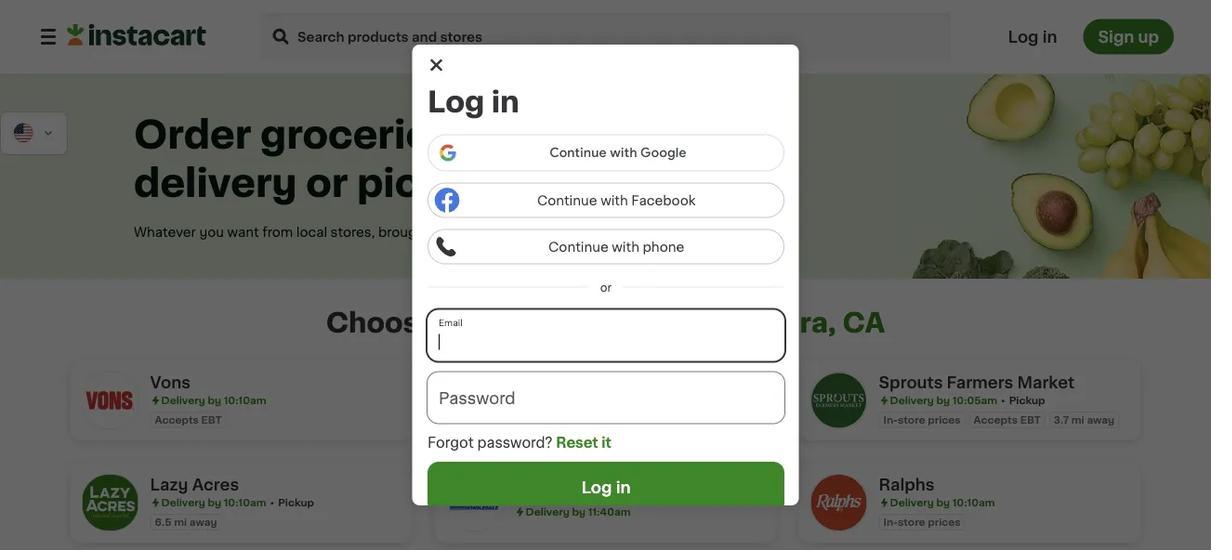 Task type: vqa. For each thing, say whether or not it's contained in the screenshot.
the middle ct
no



Task type: locate. For each thing, give the bounding box(es) containing it.
for
[[462, 117, 519, 154]]

ebt up the acres
[[201, 415, 222, 425]]

0 vertical spatial •
[[1002, 396, 1006, 406]]

10:10am
[[224, 396, 266, 406], [224, 498, 266, 508], [953, 498, 995, 508]]

0 horizontal spatial or
[[306, 165, 348, 203]]

log in down close modal icon
[[427, 88, 519, 117]]

0 vertical spatial continue
[[537, 194, 597, 207]]

groceries
[[260, 117, 453, 154]]

1 vertical spatial pickup
[[278, 498, 314, 508]]

in- down sprouts
[[884, 415, 898, 425]]

delivery inside delivery by 11:40am link
[[526, 507, 570, 517]]

1 horizontal spatial ebt
[[1021, 415, 1041, 425]]

your up the gelson's image
[[443, 310, 508, 337]]

1 vertical spatial delivery by 10:10am
[[890, 498, 995, 508]]

mi right the 6.5
[[174, 517, 187, 528]]

0 horizontal spatial mi
[[174, 517, 187, 528]]

0 vertical spatial pickup
[[1010, 396, 1046, 406]]

log in left sign
[[1009, 29, 1058, 45]]

6.5
[[155, 517, 172, 528]]

1 horizontal spatial log in button
[[1003, 19, 1063, 54]]

log in
[[1009, 29, 1058, 45], [427, 88, 519, 117], [581, 480, 630, 496]]

log down close modal icon
[[427, 88, 484, 117]]

1 horizontal spatial accepts ebt
[[974, 415, 1041, 425]]

0 horizontal spatial accepts
[[155, 415, 199, 425]]

log in button down it
[[427, 462, 784, 514]]

0 vertical spatial delivery by 10:10am
[[161, 396, 266, 406]]

store up forgot password? reset it
[[534, 415, 561, 425]]

instacart home image
[[67, 24, 206, 46]]

in-store prices down sprouts
[[884, 415, 961, 425]]

delivery by 10:10am
[[161, 396, 266, 406], [890, 498, 995, 508]]

log left sign
[[1009, 29, 1039, 45]]

or
[[306, 165, 348, 203], [600, 282, 612, 293]]

log up 11:40am
[[581, 480, 612, 496]]

in- up forgot password? reset it
[[519, 415, 534, 425]]

open main menu image
[[37, 26, 60, 48]]

0 vertical spatial or
[[306, 165, 348, 203]]

farmers
[[947, 375, 1014, 391]]

pickup for acres
[[278, 498, 314, 508]]

0 horizontal spatial away
[[190, 517, 217, 528]]

prices for gelson's
[[564, 415, 597, 425]]

in-store prices
[[519, 415, 597, 425], [884, 415, 961, 425], [884, 517, 961, 528]]

2 vertical spatial log in
[[581, 480, 630, 496]]

1 horizontal spatial or
[[600, 282, 612, 293]]

with up continue with phone
[[600, 194, 628, 207]]

mi
[[629, 415, 642, 425], [1072, 415, 1085, 425], [174, 517, 187, 528]]

delivery down sprouts
[[890, 396, 934, 406]]

by
[[208, 396, 221, 406], [937, 396, 950, 406], [208, 498, 221, 508], [937, 498, 950, 508], [572, 507, 586, 517]]

away for 6.8 mi away
[[645, 415, 672, 425]]

0 horizontal spatial accepts ebt
[[155, 415, 222, 425]]

1 horizontal spatial delivery by 10:10am
[[890, 498, 995, 508]]

0 vertical spatial log in button
[[1003, 19, 1063, 54]]

prices up 'reset' at the left of the page
[[564, 415, 597, 425]]

•
[[1002, 396, 1006, 406], [270, 498, 274, 508]]

store
[[514, 310, 589, 337], [534, 415, 561, 425], [898, 415, 926, 425], [898, 517, 926, 528]]

1 horizontal spatial •
[[1002, 396, 1006, 406]]

away for 6.5 mi away
[[190, 517, 217, 528]]

santa barbara, ca button
[[627, 310, 885, 337]]

delivery
[[134, 165, 297, 203]]

continue with phone button
[[427, 229, 784, 265]]

prices for sprouts farmers market
[[928, 415, 961, 425]]

reset it button
[[556, 435, 611, 451]]

accepts ebt down 10:05am
[[974, 415, 1041, 425]]

6.5 mi away
[[155, 517, 217, 528]]

0 horizontal spatial ebt
[[201, 415, 222, 425]]

away down the lazy acres
[[190, 517, 217, 528]]

continue with phone
[[548, 240, 684, 253]]

2 horizontal spatial mi
[[1072, 415, 1085, 425]]

in-store prices up 'reset' at the left of the page
[[519, 415, 597, 425]]

0 horizontal spatial •
[[270, 498, 274, 508]]

forgot password? reset it
[[427, 436, 611, 450]]

mi for 6.5
[[174, 517, 187, 528]]

0 horizontal spatial delivery by 10:10am
[[161, 396, 266, 406]]

delivery down vons
[[161, 396, 205, 406]]

or up the choose your store in santa barbara, ca
[[600, 282, 612, 293]]

with left phone
[[612, 240, 639, 253]]

0 horizontal spatial log in
[[427, 88, 519, 117]]

delivery for costco image
[[526, 507, 570, 517]]

ralphs
[[879, 477, 935, 493]]

1 vertical spatial log in button
[[427, 462, 784, 514]]

accepts down 10:05am
[[974, 415, 1018, 425]]

ralphs image
[[810, 474, 868, 532]]

1 horizontal spatial log
[[581, 480, 612, 496]]

log in button
[[1003, 19, 1063, 54], [427, 462, 784, 514]]

ebt left 3.7 at right
[[1021, 415, 1041, 425]]

0 vertical spatial log in
[[1009, 29, 1058, 45]]

0 vertical spatial with
[[600, 194, 628, 207]]

sign up
[[1099, 29, 1160, 45]]

accepts ebt down vons
[[155, 415, 222, 425]]

Email email field
[[427, 310, 784, 361]]

united states element
[[12, 122, 35, 145]]

accepts ebt
[[155, 415, 222, 425], [974, 415, 1041, 425]]

accepts down vons
[[155, 415, 199, 425]]

delivery by 10:10am down ralphs
[[890, 498, 995, 508]]

in- down ralphs
[[884, 517, 898, 528]]

pickup
[[357, 165, 495, 203]]

continue
[[537, 194, 597, 207], [548, 240, 608, 253]]

1 horizontal spatial log in
[[581, 480, 630, 496]]

prices down ralphs
[[928, 517, 961, 528]]

delivery for vons image
[[161, 396, 205, 406]]

store down ralphs
[[898, 517, 926, 528]]

whatever
[[134, 226, 196, 239]]

delivery by 10:10am down vons
[[161, 396, 266, 406]]

mi right 3.7 at right
[[1072, 415, 1085, 425]]

sign
[[1099, 29, 1135, 45]]

• for acres
[[270, 498, 274, 508]]

prices
[[564, 415, 597, 425], [928, 415, 961, 425], [928, 517, 961, 528]]

away right 3.7 at right
[[1087, 415, 1115, 425]]

mi for 6.8
[[629, 415, 642, 425]]

continue down door.
[[548, 240, 608, 253]]

1 vertical spatial •
[[270, 498, 274, 508]]

gelson's
[[515, 375, 585, 391]]

1 accepts from the left
[[155, 415, 199, 425]]

pickup for farmers
[[1010, 396, 1046, 406]]

ebt
[[201, 415, 222, 425], [1021, 415, 1041, 425]]

in-store prices for ralphs
[[884, 517, 961, 528]]

in-
[[519, 415, 534, 425], [884, 415, 898, 425], [884, 517, 898, 528]]

pickup
[[1010, 396, 1046, 406], [278, 498, 314, 508]]

1 vertical spatial continue
[[548, 240, 608, 253]]

log
[[1009, 29, 1039, 45], [427, 88, 484, 117], [581, 480, 612, 496]]

in-store prices down ralphs
[[884, 517, 961, 528]]

by inside delivery by 11:40am link
[[572, 507, 586, 517]]

2 horizontal spatial log
[[1009, 29, 1039, 45]]

1 vertical spatial or
[[600, 282, 612, 293]]

delivery left 11:40am
[[526, 507, 570, 517]]

order groceries for delivery or pickup today
[[134, 117, 621, 203]]

your
[[484, 226, 513, 239], [443, 310, 508, 337]]

your right to
[[484, 226, 513, 239]]

1 vertical spatial log
[[427, 88, 484, 117]]

accepts
[[155, 415, 199, 425], [974, 415, 1018, 425]]

log in button left sign
[[1003, 19, 1063, 54]]

delivery
[[161, 396, 205, 406], [890, 396, 934, 406], [161, 498, 205, 508], [890, 498, 934, 508], [526, 507, 570, 517]]

with
[[600, 194, 628, 207], [612, 240, 639, 253]]

delivery for ralphs image
[[890, 498, 934, 508]]

order
[[134, 117, 251, 154]]

delivery down ralphs
[[890, 498, 934, 508]]

vons
[[150, 375, 191, 391]]

vons image
[[81, 372, 139, 430]]

1 horizontal spatial accepts
[[974, 415, 1018, 425]]

store down sprouts
[[898, 415, 926, 425]]

2 ebt from the left
[[1021, 415, 1041, 425]]

or up "whatever you want from local stores, brought right to your door."
[[306, 165, 348, 203]]

0 vertical spatial log
[[1009, 29, 1039, 45]]

in
[[1043, 29, 1058, 45], [491, 88, 519, 117], [595, 310, 621, 337], [616, 480, 630, 496]]

right
[[433, 226, 464, 239]]

1 horizontal spatial away
[[645, 415, 672, 425]]

choose your store in santa barbara, ca
[[326, 310, 885, 337]]

away
[[645, 415, 672, 425], [1087, 415, 1115, 425], [190, 517, 217, 528]]

2 horizontal spatial away
[[1087, 415, 1115, 425]]

you
[[199, 226, 224, 239]]

sprouts farmers market
[[879, 375, 1075, 391]]

continue up door.
[[537, 194, 597, 207]]

away right 6.8
[[645, 415, 672, 425]]

1 horizontal spatial mi
[[629, 415, 642, 425]]

1 horizontal spatial pickup
[[1010, 396, 1046, 406]]

mi right 6.8
[[629, 415, 642, 425]]

log in up 11:40am
[[581, 480, 630, 496]]

0 horizontal spatial pickup
[[278, 498, 314, 508]]

mi for 3.7
[[1072, 415, 1085, 425]]

lazy acres
[[150, 477, 239, 493]]

1 vertical spatial with
[[612, 240, 639, 253]]

prices down delivery by 10:05am • pickup
[[928, 415, 961, 425]]

market
[[1018, 375, 1075, 391]]

in-store prices for sprouts farmers market
[[884, 415, 961, 425]]



Task type: describe. For each thing, give the bounding box(es) containing it.
with for facebook
[[600, 194, 628, 207]]

door.
[[517, 226, 550, 239]]

continue for continue with phone
[[548, 240, 608, 253]]

1 accepts ebt from the left
[[155, 415, 222, 425]]

2 accepts ebt from the left
[[974, 415, 1041, 425]]

brought
[[378, 226, 430, 239]]

in- for ralphs
[[884, 517, 898, 528]]

store for ralphs
[[898, 517, 926, 528]]

delivery up 6.5 mi away
[[161, 498, 205, 508]]

delivery by 11:40am link
[[435, 452, 777, 550]]

by for ralphs image
[[937, 498, 950, 508]]

stores,
[[331, 226, 375, 239]]

10:05am
[[953, 396, 998, 406]]

delivery by 10:10am • pickup
[[161, 498, 314, 508]]

in- for sprouts farmers market
[[884, 415, 898, 425]]

2 vertical spatial log
[[581, 480, 612, 496]]

in- for gelson's
[[519, 415, 534, 425]]

sprouts farmers market image
[[810, 372, 868, 430]]

lazy acres image
[[81, 474, 139, 532]]

10:10am for ralphs
[[953, 498, 995, 508]]

from
[[262, 226, 293, 239]]

• for farmers
[[1002, 396, 1006, 406]]

password?
[[477, 436, 552, 450]]

6.8
[[610, 415, 627, 425]]

by for costco image
[[572, 507, 586, 517]]

facebook
[[631, 194, 696, 207]]

store for gelson's
[[534, 415, 561, 425]]

10:10am for vons
[[224, 396, 266, 406]]

in-store prices for gelson's
[[519, 415, 597, 425]]

local
[[296, 226, 327, 239]]

2 accepts from the left
[[974, 415, 1018, 425]]

lazy
[[150, 477, 188, 493]]

continue for continue with facebook
[[537, 194, 597, 207]]

1 vertical spatial log in
[[427, 88, 519, 117]]

prices for ralphs
[[928, 517, 961, 528]]

today
[[504, 165, 621, 203]]

gelson's image
[[446, 372, 504, 430]]

store up gelson's at the bottom left
[[514, 310, 589, 337]]

reset
[[556, 436, 598, 450]]

to
[[467, 226, 480, 239]]

0 horizontal spatial log
[[427, 88, 484, 117]]

delivery by 10:05am • pickup
[[890, 396, 1046, 406]]

store for sprouts farmers market
[[898, 415, 926, 425]]

continue with facebook
[[537, 194, 696, 207]]

3.7 mi away
[[1054, 415, 1115, 425]]

choose
[[326, 310, 436, 337]]

away for 3.7 mi away
[[1087, 415, 1115, 425]]

sprouts
[[879, 375, 943, 391]]

barbara,
[[716, 310, 837, 337]]

0 vertical spatial your
[[484, 226, 513, 239]]

close modal image
[[427, 56, 446, 74]]

whatever you want from local stores, brought right to your door.
[[134, 226, 550, 239]]

3.7
[[1054, 415, 1069, 425]]

2 horizontal spatial log in
[[1009, 29, 1058, 45]]

acres
[[192, 477, 239, 493]]

it
[[601, 436, 611, 450]]

0 horizontal spatial log in button
[[427, 462, 784, 514]]

ca
[[843, 310, 885, 337]]

forgot
[[427, 436, 474, 450]]

11:40am
[[588, 507, 631, 517]]

costco image
[[446, 474, 504, 532]]

1 ebt from the left
[[201, 415, 222, 425]]

want
[[227, 226, 259, 239]]

up
[[1139, 29, 1160, 45]]

6.8 mi away
[[610, 415, 672, 425]]

santa
[[627, 310, 709, 337]]

by for vons image
[[208, 396, 221, 406]]

1 vertical spatial your
[[443, 310, 508, 337]]

phone
[[643, 240, 684, 253]]

continue with facebook button
[[427, 183, 784, 218]]

Password password field
[[427, 372, 784, 424]]

with for phone
[[612, 240, 639, 253]]

delivery by 11:40am
[[526, 507, 631, 517]]

delivery by 10:10am for ralphs
[[890, 498, 995, 508]]

delivery by 10:10am for vons
[[161, 396, 266, 406]]

or inside order groceries for delivery or pickup today
[[306, 165, 348, 203]]

sign up button
[[1084, 19, 1174, 54]]



